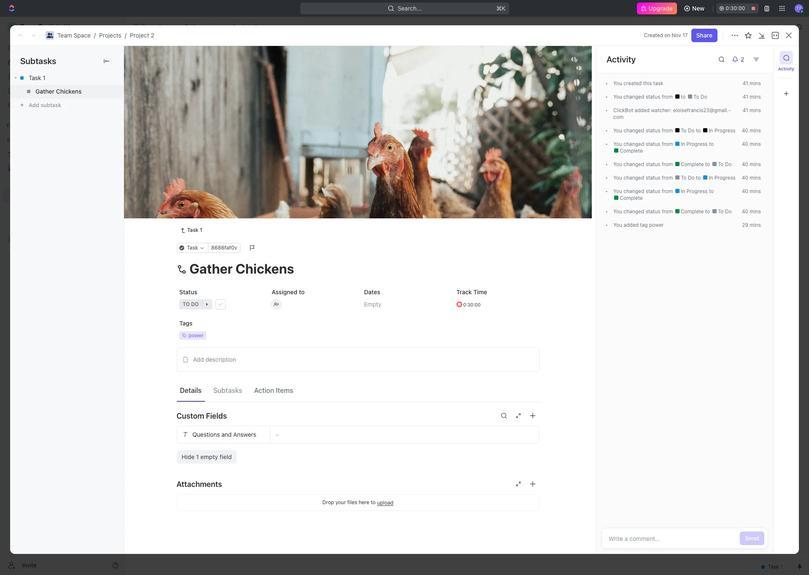 Task type: describe. For each thing, give the bounding box(es) containing it.
4 40 from the top
[[742, 175, 748, 181]]

track
[[456, 289, 472, 296]]

task 2
[[170, 161, 188, 169]]

1 inside custom fields element
[[196, 454, 199, 461]]

1 horizontal spatial task 1 link
[[177, 225, 206, 235]]

dashboards link
[[3, 84, 122, 97]]

field
[[220, 454, 232, 461]]

spaces
[[7, 137, 25, 143]]

0:30:00 for 0:30:00 dropdown button
[[463, 302, 481, 307]]

hide 1 empty field
[[182, 454, 232, 461]]

0 horizontal spatial project 2 link
[[130, 32, 154, 39]]

3 40 from the top
[[742, 161, 748, 167]]

subtasks button
[[210, 383, 246, 398]]

0 vertical spatial share
[[708, 23, 724, 30]]

customize button
[[726, 76, 770, 88]]

status
[[179, 289, 197, 296]]

6 40 from the top
[[742, 208, 748, 215]]

assignees
[[352, 99, 377, 105]]

6 from from the top
[[662, 188, 673, 194]]

5 changed from the top
[[624, 175, 644, 181]]

answers
[[233, 431, 256, 438]]

1 horizontal spatial project 2 link
[[222, 22, 260, 32]]

2 changed from the top
[[624, 127, 644, 134]]

created
[[624, 80, 642, 86]]

2 40 mins from the top
[[742, 141, 761, 147]]

on
[[665, 32, 671, 38]]

team for team space
[[142, 23, 156, 30]]

4 from from the top
[[662, 161, 673, 167]]

activity inside task sidebar content section
[[607, 54, 636, 64]]

2 changed status from from the top
[[622, 127, 674, 134]]

inbox link
[[3, 55, 122, 69]]

2 button
[[729, 53, 750, 66]]

17
[[683, 32, 688, 38]]

change
[[495, 205, 517, 212]]

you created this task
[[613, 80, 663, 86]]

add down task 2
[[170, 176, 181, 183]]

4 40 mins from the top
[[742, 175, 761, 181]]

task
[[653, 80, 663, 86]]

you added tag power
[[613, 222, 664, 228]]

empty
[[200, 454, 218, 461]]

nov
[[672, 32, 681, 38]]

assignees button
[[341, 97, 380, 107]]

gather
[[35, 88, 54, 95]]

subtasks inside button
[[213, 387, 242, 394]]

eloisefrancis23@gmail.
[[673, 107, 731, 113]]

gantt
[[287, 78, 302, 85]]

tree inside sidebar navigation
[[3, 147, 122, 261]]

favorites
[[7, 122, 29, 129]]

5 changed status from from the top
[[622, 175, 674, 181]]

board
[[157, 78, 174, 85]]

action items button
[[251, 383, 297, 398]]

team for team space / projects / project 2
[[57, 32, 72, 39]]

invite
[[22, 562, 37, 569]]

add subtask
[[29, 102, 61, 108]]

1 changed status from from the top
[[622, 94, 674, 100]]

subtask
[[41, 102, 61, 108]]

change cover button
[[490, 202, 539, 215]]

gather chickens link
[[10, 85, 124, 98]]

change cover
[[495, 205, 534, 212]]

2 status from the top
[[646, 127, 660, 134]]

⌘k
[[496, 5, 506, 12]]

1 horizontal spatial projects link
[[182, 22, 217, 32]]

add description
[[193, 356, 236, 363]]

table
[[256, 78, 271, 85]]

6 mins from the top
[[750, 161, 761, 167]]

customize
[[737, 78, 767, 85]]

team space / projects / project 2
[[57, 32, 154, 39]]

8 mins from the top
[[750, 188, 761, 194]]

task button
[[177, 243, 208, 253]]

list
[[190, 78, 200, 85]]

clickbot
[[613, 107, 633, 113]]

4 mins from the top
[[750, 127, 761, 134]]

add down calendar "link"
[[227, 119, 236, 125]]

0:30:00 for 0:30:00 button
[[726, 5, 745, 11]]

drop
[[322, 500, 334, 506]]

5 mins from the top
[[750, 141, 761, 147]]

tt
[[796, 6, 802, 11]]

3 changed status from from the top
[[622, 141, 674, 147]]

0 vertical spatial add task
[[748, 54, 774, 61]]

41 mins for changed status from
[[743, 94, 761, 100]]

table link
[[254, 76, 271, 88]]

empty
[[364, 301, 381, 308]]

3 from from the top
[[662, 141, 673, 147]]

board link
[[156, 76, 174, 88]]

29
[[742, 222, 748, 228]]

1 40 mins from the top
[[742, 127, 761, 134]]

added watcher:
[[633, 107, 673, 113]]

watcher:
[[651, 107, 672, 113]]

custom
[[177, 412, 204, 420]]

1 vertical spatial add task button
[[217, 117, 252, 127]]

upgrade link
[[637, 3, 677, 14]]

activity inside task sidebar navigation tab list
[[778, 66, 795, 71]]

2 40 from the top
[[742, 141, 748, 147]]

details button
[[177, 383, 205, 398]]

reposition button
[[450, 202, 490, 215]]

add left description
[[193, 356, 204, 363]]

custom fields element
[[177, 426, 539, 464]]

send
[[745, 535, 759, 542]]

share button down 'new'
[[703, 20, 729, 34]]

tag
[[640, 222, 648, 228]]

hide button
[[435, 97, 453, 107]]

home
[[20, 44, 36, 51]]

attachments button
[[177, 474, 539, 495]]

2 from from the top
[[662, 127, 673, 134]]

2 vertical spatial add task
[[170, 176, 195, 183]]

8 you from the top
[[613, 208, 622, 215]]

0:30:00 button
[[717, 3, 759, 14]]

7 changed from the top
[[624, 208, 644, 215]]

tags power
[[179, 320, 203, 339]]

1 horizontal spatial team space link
[[131, 22, 177, 32]]

1 41 from the top
[[743, 80, 748, 86]]

1 vertical spatial task 1
[[170, 147, 187, 154]]

1 button for 2
[[190, 161, 201, 169]]

7 from from the top
[[662, 208, 673, 215]]

calendar
[[215, 78, 240, 85]]

41 for added watcher:
[[743, 107, 748, 113]]

9 you from the top
[[613, 222, 622, 228]]

your
[[335, 500, 346, 506]]

– button
[[270, 427, 539, 443]]

add subtask button
[[10, 98, 124, 112]]

0 vertical spatial project
[[233, 23, 253, 30]]

1 vertical spatial user group image
[[47, 33, 53, 38]]

change cover button
[[490, 202, 539, 215]]

1 mins from the top
[[750, 80, 761, 86]]

sidebar navigation
[[0, 17, 126, 575]]

2 vertical spatial task 1
[[187, 227, 202, 233]]

space for team space
[[158, 23, 175, 30]]

here
[[359, 500, 369, 506]]



Task type: locate. For each thing, give the bounding box(es) containing it.
7 changed status from from the top
[[622, 208, 674, 215]]

user group image inside sidebar navigation
[[9, 165, 15, 170]]

0 vertical spatial project 2
[[233, 23, 258, 30]]

3 you from the top
[[613, 127, 622, 134]]

power right tag
[[649, 222, 664, 228]]

0 vertical spatial added
[[635, 107, 650, 113]]

team
[[142, 23, 156, 30], [57, 32, 72, 39]]

changed status from
[[622, 94, 674, 100], [622, 127, 674, 134], [622, 141, 674, 147], [622, 161, 674, 167], [622, 175, 674, 181], [622, 188, 674, 194], [622, 208, 674, 215]]

1 horizontal spatial add task
[[227, 119, 249, 125]]

to inside drop your files here to upload
[[371, 500, 376, 506]]

progress
[[163, 119, 191, 125], [715, 127, 736, 134], [687, 141, 708, 147], [715, 175, 736, 181], [687, 188, 708, 194]]

0 vertical spatial task 1 link
[[10, 71, 124, 85]]

to do inside dropdown button
[[182, 301, 199, 308]]

new
[[692, 5, 705, 12]]

assigned
[[271, 289, 297, 296]]

0 horizontal spatial task 1 link
[[10, 71, 124, 85]]

home link
[[3, 41, 122, 54]]

1 vertical spatial 1 button
[[190, 161, 201, 169]]

task 1 link up task dropdown button
[[177, 225, 206, 235]]

1 41 mins from the top
[[743, 80, 761, 86]]

1 changed from the top
[[624, 94, 644, 100]]

details
[[180, 387, 202, 394]]

1 horizontal spatial project 2
[[233, 23, 258, 30]]

1 vertical spatial activity
[[778, 66, 795, 71]]

5 from from the top
[[662, 175, 673, 181]]

user group image left team space
[[134, 25, 139, 29]]

2 mins from the top
[[750, 94, 761, 100]]

files
[[347, 500, 357, 506]]

subtasks up the fields
[[213, 387, 242, 394]]

docs
[[20, 73, 34, 80]]

add task up customize
[[748, 54, 774, 61]]

projects link
[[182, 22, 217, 32], [99, 32, 121, 39]]

1 horizontal spatial power
[[649, 222, 664, 228]]

0 vertical spatial user group image
[[134, 25, 139, 29]]

docs link
[[3, 70, 122, 83]]

add task button down calendar "link"
[[217, 117, 252, 127]]

0 horizontal spatial 0:30:00
[[463, 302, 481, 307]]

space
[[158, 23, 175, 30], [74, 32, 91, 39]]

0 vertical spatial activity
[[607, 54, 636, 64]]

6 40 mins from the top
[[742, 208, 761, 215]]

1 button for 1
[[189, 146, 201, 154]]

hide for hide
[[438, 99, 449, 105]]

0 horizontal spatial activity
[[607, 54, 636, 64]]

share button right 17
[[691, 29, 718, 42]]

0:30:00 up automations
[[726, 5, 745, 11]]

add task
[[748, 54, 774, 61], [227, 119, 249, 125], [170, 176, 195, 183]]

2 vertical spatial project
[[146, 50, 184, 64]]

0 horizontal spatial projects link
[[99, 32, 121, 39]]

41 for changed status from
[[743, 94, 748, 100]]

upgrade
[[649, 5, 673, 12]]

0 vertical spatial 0:30:00
[[726, 5, 745, 11]]

Search tasks... text field
[[704, 96, 789, 108]]

2 vertical spatial 41 mins
[[743, 107, 761, 113]]

custom fields button
[[177, 406, 539, 426]]

1 horizontal spatial activity
[[778, 66, 795, 71]]

1 vertical spatial task 1 link
[[177, 225, 206, 235]]

add task button
[[743, 51, 779, 65], [217, 117, 252, 127], [166, 175, 198, 185]]

add up customize
[[748, 54, 759, 61]]

action
[[254, 387, 274, 394]]

41 mins for added watcher:
[[743, 107, 761, 113]]

team space
[[142, 23, 175, 30]]

9 mins from the top
[[750, 208, 761, 215]]

new button
[[680, 2, 710, 15]]

1 vertical spatial hide
[[182, 454, 195, 461]]

favorites button
[[3, 121, 32, 131]]

0:30:00 inside 0:30:00 dropdown button
[[463, 302, 481, 307]]

0 horizontal spatial power
[[188, 333, 203, 339]]

track time
[[456, 289, 487, 296]]

1 vertical spatial added
[[624, 222, 639, 228]]

0 horizontal spatial team
[[57, 32, 72, 39]]

from
[[662, 94, 673, 100], [662, 127, 673, 134], [662, 141, 673, 147], [662, 161, 673, 167], [662, 175, 673, 181], [662, 188, 673, 194], [662, 208, 673, 215]]

gantt link
[[285, 76, 302, 88]]

hide for hide 1 empty field
[[182, 454, 195, 461]]

task 1 up task 2
[[170, 147, 187, 154]]

2 horizontal spatial user group image
[[134, 25, 139, 29]]

1 vertical spatial add task
[[227, 119, 249, 125]]

questions
[[192, 431, 220, 438]]

1 vertical spatial power
[[188, 333, 203, 339]]

task 1 link up the chickens
[[10, 71, 124, 85]]

1 horizontal spatial projects
[[193, 23, 215, 30]]

8686faf0v
[[211, 245, 237, 251]]

0 vertical spatial 41 mins
[[743, 80, 761, 86]]

to do button
[[177, 297, 262, 312]]

0 horizontal spatial add task
[[170, 176, 195, 183]]

2 you from the top
[[613, 94, 622, 100]]

0 horizontal spatial subtasks
[[20, 56, 56, 66]]

1 vertical spatial subtasks
[[213, 387, 242, 394]]

2 vertical spatial user group image
[[9, 165, 15, 170]]

0 horizontal spatial add task button
[[166, 175, 198, 185]]

–
[[275, 431, 278, 438]]

2 41 mins from the top
[[743, 94, 761, 100]]

assigned to
[[271, 289, 304, 296]]

time
[[473, 289, 487, 296]]

hide inside custom fields element
[[182, 454, 195, 461]]

hide
[[438, 99, 449, 105], [182, 454, 195, 461]]

0:30:00 inside 0:30:00 button
[[726, 5, 745, 11]]

chickens
[[56, 88, 82, 95]]

complete
[[618, 148, 643, 154], [679, 161, 705, 167], [618, 195, 643, 201], [679, 208, 705, 215]]

changed
[[624, 94, 644, 100], [624, 127, 644, 134], [624, 141, 644, 147], [624, 161, 644, 167], [624, 175, 644, 181], [624, 188, 644, 194], [624, 208, 644, 215]]

add description button
[[180, 353, 536, 367]]

added right clickbot at the top right of page
[[635, 107, 650, 113]]

hide inside button
[[438, 99, 449, 105]]

6 changed from the top
[[624, 188, 644, 194]]

3 status from the top
[[646, 141, 660, 147]]

subtasks down home in the top of the page
[[20, 56, 56, 66]]

add task down task 2
[[170, 176, 195, 183]]

add down dashboards
[[29, 102, 39, 108]]

this
[[643, 80, 652, 86]]

send button
[[740, 532, 764, 546]]

5 40 mins from the top
[[742, 188, 761, 194]]

0:30:00
[[726, 5, 745, 11], [463, 302, 481, 307]]

7 mins from the top
[[750, 175, 761, 181]]

1 horizontal spatial subtasks
[[213, 387, 242, 394]]

gather chickens
[[35, 88, 82, 95]]

1 horizontal spatial space
[[158, 23, 175, 30]]

user group image up home link
[[47, 33, 53, 38]]

0 vertical spatial task 1
[[29, 74, 45, 81]]

reposition
[[455, 205, 485, 212]]

2 horizontal spatial add task
[[748, 54, 774, 61]]

3 changed from the top
[[624, 141, 644, 147]]

tags
[[179, 320, 192, 327]]

to inside dropdown button
[[182, 301, 190, 308]]

1 horizontal spatial hide
[[438, 99, 449, 105]]

1 vertical spatial 0:30:00
[[463, 302, 481, 307]]

inbox
[[20, 58, 35, 65]]

questions and answers
[[192, 431, 256, 438]]

automations
[[737, 23, 772, 30]]

1 vertical spatial project
[[130, 32, 149, 39]]

fields
[[206, 412, 227, 420]]

share right 17
[[696, 32, 713, 39]]

2 vertical spatial add task button
[[166, 175, 198, 185]]

cover
[[518, 205, 534, 212]]

add task button up customize
[[743, 51, 779, 65]]

drop your files here to upload
[[322, 500, 394, 506]]

power inside tags power
[[188, 333, 203, 339]]

6 you from the top
[[613, 175, 622, 181]]

1 from from the top
[[662, 94, 673, 100]]

7 you from the top
[[613, 188, 622, 194]]

task sidebar content section
[[594, 46, 773, 554]]

1 horizontal spatial user group image
[[47, 33, 53, 38]]

power inside task sidebar content section
[[649, 222, 664, 228]]

project
[[233, 23, 253, 30], [130, 32, 149, 39], [146, 50, 184, 64]]

added left tag
[[624, 222, 639, 228]]

task sidebar navigation tab list
[[777, 51, 796, 100]]

upload
[[377, 500, 394, 506]]

mins
[[750, 80, 761, 86], [750, 94, 761, 100], [750, 107, 761, 113], [750, 127, 761, 134], [750, 141, 761, 147], [750, 161, 761, 167], [750, 175, 761, 181], [750, 188, 761, 194], [750, 208, 761, 215], [750, 222, 761, 228]]

0:30:00 button
[[454, 297, 539, 312]]

1 horizontal spatial add task button
[[217, 117, 252, 127]]

0 vertical spatial power
[[649, 222, 664, 228]]

8686faf0v button
[[208, 243, 240, 253]]

0 horizontal spatial project 2
[[146, 50, 197, 64]]

4 changed from the top
[[624, 161, 644, 167]]

share down new button
[[708, 23, 724, 30]]

6 status from the top
[[646, 188, 660, 194]]

space for team space / projects / project 2
[[74, 32, 91, 39]]

projects
[[193, 23, 215, 30], [99, 32, 121, 39]]

1 vertical spatial 41 mins
[[743, 94, 761, 100]]

in progress
[[157, 119, 191, 125], [707, 127, 736, 134], [679, 141, 709, 147], [707, 175, 736, 181], [679, 188, 709, 194]]

0 horizontal spatial space
[[74, 32, 91, 39]]

tt button
[[792, 2, 806, 15]]

1 you from the top
[[613, 80, 622, 86]]

5 40 from the top
[[742, 188, 748, 194]]

add task button down task 2
[[166, 175, 198, 185]]

1 horizontal spatial 0:30:00
[[726, 5, 745, 11]]

5 status from the top
[[646, 175, 660, 181]]

task 1
[[29, 74, 45, 81], [170, 147, 187, 154], [187, 227, 202, 233]]

10 mins from the top
[[750, 222, 761, 228]]

project 2
[[233, 23, 258, 30], [146, 50, 197, 64]]

0 vertical spatial space
[[158, 23, 175, 30]]

0 vertical spatial team
[[142, 23, 156, 30]]

attachments
[[177, 480, 222, 489]]

4 status from the top
[[646, 161, 660, 167]]

3 mins from the top
[[750, 107, 761, 113]]

power down tags
[[188, 333, 203, 339]]

1 button
[[189, 146, 201, 154], [190, 161, 201, 169]]

1 vertical spatial 41
[[743, 94, 748, 100]]

0 vertical spatial subtasks
[[20, 56, 56, 66]]

3 41 from the top
[[743, 107, 748, 113]]

6 changed status from from the top
[[622, 188, 674, 194]]

eloisefrancis23@gmail. com
[[613, 107, 731, 120]]

0 vertical spatial 1 button
[[189, 146, 201, 154]]

do inside dropdown button
[[191, 301, 199, 308]]

3 40 mins from the top
[[742, 161, 761, 167]]

tree
[[3, 147, 122, 261]]

41 mins
[[743, 80, 761, 86], [743, 94, 761, 100], [743, 107, 761, 113]]

1 vertical spatial team
[[57, 32, 72, 39]]

1 horizontal spatial team
[[142, 23, 156, 30]]

items
[[276, 387, 293, 394]]

1 status from the top
[[646, 94, 660, 100]]

/
[[179, 23, 181, 30], [219, 23, 221, 30], [94, 32, 96, 39], [125, 32, 127, 39]]

0 vertical spatial projects
[[193, 23, 215, 30]]

0 horizontal spatial projects
[[99, 32, 121, 39]]

Edit task name text field
[[177, 261, 539, 277]]

0 vertical spatial add task button
[[743, 51, 779, 65]]

29 mins
[[742, 222, 761, 228]]

0:30:00 down track time
[[463, 302, 481, 307]]

2 horizontal spatial add task button
[[743, 51, 779, 65]]

0 horizontal spatial user group image
[[9, 165, 15, 170]]

1 40 from the top
[[742, 127, 748, 134]]

user group image down spaces at top left
[[9, 165, 15, 170]]

1 vertical spatial space
[[74, 32, 91, 39]]

4 changed status from from the top
[[622, 161, 674, 167]]

5 you from the top
[[613, 161, 622, 167]]

search...
[[398, 5, 422, 12]]

3 41 mins from the top
[[743, 107, 761, 113]]

0 horizontal spatial hide
[[182, 454, 195, 461]]

description
[[205, 356, 236, 363]]

4 you from the top
[[613, 141, 622, 147]]

1 vertical spatial share
[[696, 32, 713, 39]]

user group image
[[134, 25, 139, 29], [47, 33, 53, 38], [9, 165, 15, 170]]

task inside task dropdown button
[[187, 245, 198, 251]]

2 vertical spatial 41
[[743, 107, 748, 113]]

7 status from the top
[[646, 208, 660, 215]]

add task down calendar
[[227, 119, 249, 125]]

1 vertical spatial projects
[[99, 32, 121, 39]]

task 1 up dashboards
[[29, 74, 45, 81]]

1 vertical spatial project 2
[[146, 50, 197, 64]]

dashboards
[[20, 87, 53, 94]]

0 horizontal spatial team space link
[[57, 32, 91, 39]]

task 1 up task dropdown button
[[187, 227, 202, 233]]

action items
[[254, 387, 293, 394]]

2 41 from the top
[[743, 94, 748, 100]]

calendar link
[[214, 76, 240, 88]]

com
[[613, 107, 731, 120]]

team space link
[[131, 22, 177, 32], [57, 32, 91, 39]]

0 vertical spatial 41
[[743, 80, 748, 86]]

2 inside dropdown button
[[741, 56, 744, 63]]

power button
[[177, 328, 262, 344]]

0 vertical spatial hide
[[438, 99, 449, 105]]



Task type: vqa. For each thing, say whether or not it's contained in the screenshot.
the bottom the business time icon
no



